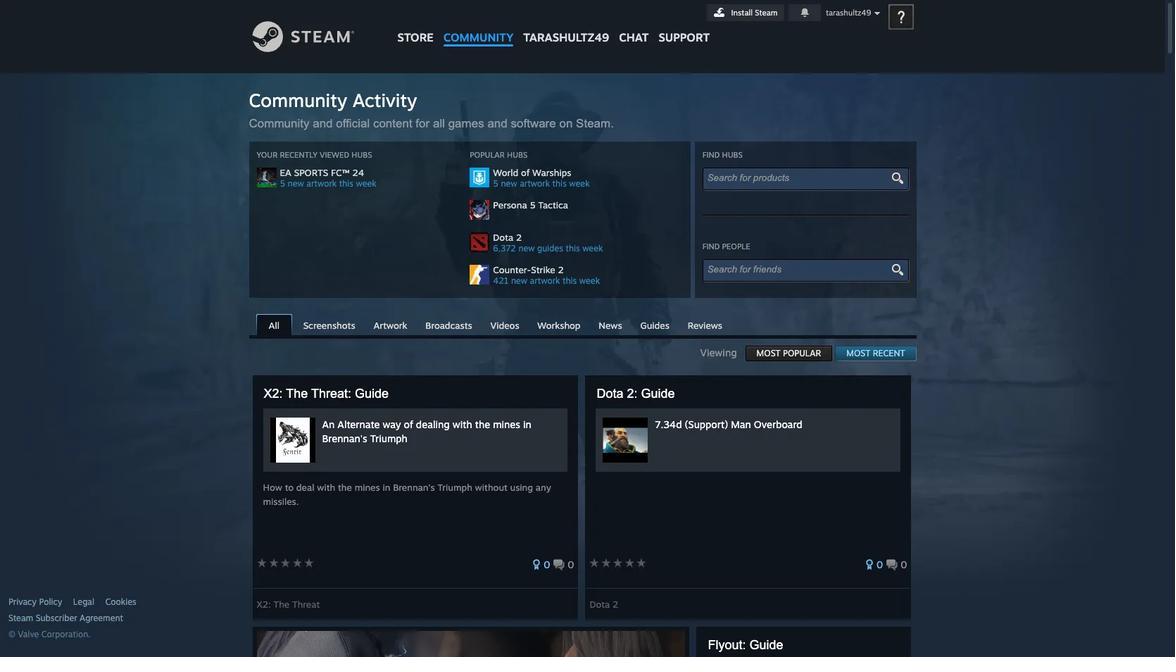 Task type: describe. For each thing, give the bounding box(es) containing it.
install
[[732, 8, 753, 18]]

fc™
[[331, 167, 350, 178]]

in inside an alternate way of dealing with the mines in brennan's triumph
[[523, 418, 532, 430]]

privacy policy link
[[8, 597, 62, 608]]

recently
[[280, 150, 318, 160]]

cookies link
[[105, 597, 137, 608]]

strike
[[531, 264, 556, 275]]

most recent link
[[836, 346, 917, 361]]

in inside how to deal with the mines in brennan's triumph without using any missiles.
[[383, 482, 391, 493]]

this inside world of warships 5 new artwork this week
[[553, 178, 567, 189]]

counter-
[[493, 264, 531, 275]]

install steam link
[[707, 4, 784, 21]]

week inside the counter-strike 2 421 new artwork this week
[[580, 275, 600, 286]]

cookies steam subscriber agreement © valve corporation.
[[8, 597, 137, 640]]

the inside how to deal with the mines in brennan's triumph without using any missiles.
[[338, 482, 352, 493]]

reviews link
[[681, 315, 730, 335]]

this inside the dota 2 6,372 new guides this week
[[566, 243, 580, 254]]

corporation.
[[41, 629, 91, 640]]

threat:
[[311, 387, 351, 401]]

sports
[[294, 167, 328, 178]]

0 horizontal spatial tarashultz49
[[524, 30, 610, 44]]

alternate
[[338, 418, 380, 430]]

steam for install steam
[[755, 8, 778, 18]]

tarashultz49 link
[[519, 0, 615, 51]]

7.34d
[[656, 418, 682, 430]]

2 horizontal spatial guide
[[750, 638, 784, 652]]

1 vertical spatial dota 2 link
[[590, 594, 619, 610]]

artwork
[[374, 320, 408, 331]]

valve
[[18, 629, 39, 640]]

an alternate way of dealing with the mines in brennan's triumph
[[322, 418, 532, 445]]

brennan's inside an alternate way of dealing with the mines in brennan's triumph
[[322, 433, 368, 445]]

steam subscriber agreement link
[[8, 613, 246, 624]]

privacy
[[8, 597, 37, 607]]

persona 5 tactica
[[493, 199, 569, 211]]

how
[[263, 482, 282, 493]]

your
[[257, 150, 278, 160]]

x2: for x2: the threat
[[257, 599, 271, 610]]

mines inside an alternate way of dealing with the mines in brennan's triumph
[[493, 418, 521, 430]]

new inside the counter-strike 2 421 new artwork this week
[[511, 275, 528, 286]]

2:
[[627, 387, 638, 401]]

with inside an alternate way of dealing with the mines in brennan's triumph
[[453, 418, 473, 430]]

flyout:
[[708, 638, 746, 652]]

news link
[[592, 315, 630, 335]]

steam for cookies steam subscriber agreement © valve corporation.
[[8, 613, 33, 623]]

activity
[[353, 89, 417, 111]]

store
[[398, 30, 434, 44]]

1 horizontal spatial popular
[[783, 348, 822, 359]]

guides
[[641, 320, 670, 331]]

new inside world of warships 5 new artwork this week
[[501, 178, 518, 189]]

mines inside how to deal with the mines in brennan's triumph without using any missiles.
[[355, 482, 380, 493]]

0 horizontal spatial popular
[[470, 150, 505, 160]]

0 vertical spatial dota 2 link
[[493, 232, 683, 243]]

any
[[536, 482, 552, 493]]

all link
[[256, 314, 292, 337]]

triumph inside an alternate way of dealing with the mines in brennan's triumph
[[370, 433, 408, 445]]

policy
[[39, 597, 62, 607]]

2 for dota 2
[[613, 599, 619, 610]]

dealing
[[416, 418, 450, 430]]

week inside ea sports fc™ 24 5 new artwork this week
[[356, 178, 377, 189]]

2 and from the left
[[488, 117, 508, 130]]

5 inside world of warships 5 new artwork this week
[[493, 178, 499, 189]]

privacy policy
[[8, 597, 62, 607]]

hubs
[[723, 150, 743, 160]]

an
[[322, 418, 335, 430]]

deal
[[296, 482, 315, 493]]

workshop link
[[531, 315, 588, 335]]

6,372
[[493, 243, 516, 254]]

people
[[723, 242, 751, 252]]

week inside the dota 2 6,372 new guides this week
[[583, 243, 603, 254]]

guides link
[[634, 315, 677, 335]]

world of warships link
[[493, 167, 683, 178]]

this inside ea sports fc™ 24 5 new artwork this week
[[339, 178, 354, 189]]

new inside ea sports fc™ 24 5 new artwork this week
[[288, 178, 304, 189]]

viewed
[[320, 150, 350, 160]]

flyout: guide
[[708, 638, 784, 652]]

dota 2
[[590, 599, 619, 610]]

install steam
[[732, 8, 778, 18]]

cookies
[[105, 597, 137, 607]]

5 inside ea sports fc™ 24 5 new artwork this week
[[280, 178, 285, 189]]

support
[[659, 30, 710, 44]]

workshop
[[538, 320, 581, 331]]

recent
[[873, 348, 906, 359]]

software
[[511, 117, 556, 130]]

dota for dota 2: guide
[[597, 387, 624, 401]]

artwork link
[[367, 315, 415, 335]]

subscriber
[[36, 613, 77, 623]]

1 horizontal spatial guide
[[641, 387, 675, 401]]

find for find people
[[703, 242, 720, 252]]

x2: the threat
[[257, 599, 320, 610]]

missiles.
[[263, 496, 299, 507]]

overboard
[[754, 418, 803, 430]]

find for find hubs
[[703, 150, 720, 160]]

(support)
[[685, 418, 729, 430]]

man
[[732, 418, 752, 430]]

for
[[416, 117, 430, 130]]

popular hubs
[[470, 150, 528, 160]]

all
[[269, 320, 280, 331]]

store link
[[393, 0, 439, 51]]

support link
[[654, 0, 715, 48]]

guides
[[538, 243, 564, 254]]

the for threat
[[274, 599, 290, 610]]

using
[[510, 482, 533, 493]]

screenshots
[[303, 320, 356, 331]]

421
[[493, 275, 509, 286]]

most for most recent
[[847, 348, 871, 359]]



Task type: vqa. For each thing, say whether or not it's contained in the screenshot.
then...
no



Task type: locate. For each thing, give the bounding box(es) containing it.
the inside 'link'
[[274, 599, 290, 610]]

0 horizontal spatial steam
[[8, 613, 33, 623]]

ea sports fc™ 24 link
[[280, 167, 470, 178]]

news
[[599, 320, 623, 331]]

1 vertical spatial triumph
[[438, 482, 473, 493]]

this down viewed
[[339, 178, 354, 189]]

2 most from the left
[[847, 348, 871, 359]]

5
[[280, 178, 285, 189], [493, 178, 499, 189], [530, 199, 536, 211]]

1 vertical spatial the
[[274, 599, 290, 610]]

hubs up 24
[[352, 150, 372, 160]]

2 for dota 2 6,372 new guides this week
[[516, 232, 522, 243]]

1 most from the left
[[757, 348, 781, 359]]

24
[[353, 167, 364, 178]]

community
[[444, 30, 514, 44]]

guide right flyout:
[[750, 638, 784, 652]]

new up the persona
[[501, 178, 518, 189]]

community link
[[439, 0, 519, 51]]

5 up the persona
[[493, 178, 499, 189]]

new
[[288, 178, 304, 189], [501, 178, 518, 189], [519, 243, 535, 254], [511, 275, 528, 286]]

2 0 from the left
[[568, 559, 574, 571]]

legal
[[73, 597, 94, 607]]

0 horizontal spatial in
[[383, 482, 391, 493]]

week right strike at the top of the page
[[580, 275, 600, 286]]

most left recent
[[847, 348, 871, 359]]

0 horizontal spatial and
[[313, 117, 333, 130]]

with inside how to deal with the mines in brennan's triumph without using any missiles.
[[317, 482, 336, 493]]

week right 'fc™'
[[356, 178, 377, 189]]

in
[[523, 418, 532, 430], [383, 482, 391, 493]]

artwork inside the counter-strike 2 421 new artwork this week
[[530, 275, 560, 286]]

dota 2 link
[[493, 232, 683, 243], [590, 594, 619, 610]]

1 horizontal spatial tarashultz49
[[826, 8, 872, 18]]

2 inside the dota 2 6,372 new guides this week
[[516, 232, 522, 243]]

week inside world of warships 5 new artwork this week
[[569, 178, 590, 189]]

official
[[336, 117, 370, 130]]

0 horizontal spatial guide
[[355, 387, 389, 401]]

artwork for world
[[520, 178, 550, 189]]

x2:
[[264, 387, 283, 401], [257, 599, 271, 610]]

dota inside the dota 2 6,372 new guides this week
[[493, 232, 514, 243]]

1 horizontal spatial in
[[523, 418, 532, 430]]

this right strike at the top of the page
[[563, 275, 577, 286]]

0 vertical spatial popular
[[470, 150, 505, 160]]

None text field
[[708, 173, 892, 183], [708, 264, 892, 275], [708, 173, 892, 183], [708, 264, 892, 275]]

world of warships 5 new artwork this week
[[493, 167, 590, 189]]

1 hubs from the left
[[352, 150, 372, 160]]

0 horizontal spatial with
[[317, 482, 336, 493]]

without
[[475, 482, 508, 493]]

artwork for counter-
[[530, 275, 560, 286]]

steam.
[[576, 117, 614, 130]]

triumph down way
[[370, 433, 408, 445]]

1 vertical spatial the
[[338, 482, 352, 493]]

2 inside the counter-strike 2 421 new artwork this week
[[558, 264, 564, 275]]

of inside world of warships 5 new artwork this week
[[521, 167, 530, 178]]

©
[[8, 629, 15, 640]]

ea
[[280, 167, 292, 178]]

new down recently
[[288, 178, 304, 189]]

dota for dota 2
[[590, 599, 610, 610]]

dota 2: guide
[[597, 387, 675, 401]]

new inside the dota 2 6,372 new guides this week
[[519, 243, 535, 254]]

1 vertical spatial mines
[[355, 482, 380, 493]]

of right way
[[404, 418, 413, 430]]

artwork inside ea sports fc™ 24 5 new artwork this week
[[307, 178, 337, 189]]

1 horizontal spatial hubs
[[507, 150, 528, 160]]

1 vertical spatial community
[[249, 117, 310, 130]]

1 horizontal spatial and
[[488, 117, 508, 130]]

0 horizontal spatial hubs
[[352, 150, 372, 160]]

1 horizontal spatial mines
[[493, 418, 521, 430]]

x2: the threat link
[[257, 594, 320, 610]]

0 vertical spatial community
[[249, 89, 347, 111]]

0 horizontal spatial triumph
[[370, 433, 408, 445]]

guide right 2:
[[641, 387, 675, 401]]

most popular
[[757, 348, 822, 359]]

0 vertical spatial steam
[[755, 8, 778, 18]]

1 find from the top
[[703, 150, 720, 160]]

0 vertical spatial mines
[[493, 418, 521, 430]]

tarashultz49
[[826, 8, 872, 18], [524, 30, 610, 44]]

2 horizontal spatial 5
[[530, 199, 536, 211]]

1 0 from the left
[[544, 559, 550, 571]]

steam inside install steam link
[[755, 8, 778, 18]]

x2: left threat: on the bottom of the page
[[264, 387, 283, 401]]

counter-strike 2 421 new artwork this week
[[493, 264, 600, 286]]

the for threat:
[[286, 387, 308, 401]]

ea sports fc™ 24 5 new artwork this week
[[280, 167, 377, 189]]

new right 6,372
[[519, 243, 535, 254]]

0 horizontal spatial most
[[757, 348, 781, 359]]

2
[[516, 232, 522, 243], [558, 264, 564, 275], [613, 599, 619, 610]]

brennan's inside how to deal with the mines in brennan's triumph without using any missiles.
[[393, 482, 435, 493]]

0 vertical spatial the
[[475, 418, 490, 430]]

artwork up persona 5 tactica
[[520, 178, 550, 189]]

1 horizontal spatial 2
[[558, 264, 564, 275]]

hubs up world
[[507, 150, 528, 160]]

steam inside cookies steam subscriber agreement © valve corporation.
[[8, 613, 33, 623]]

1 vertical spatial find
[[703, 242, 720, 252]]

triumph
[[370, 433, 408, 445], [438, 482, 473, 493]]

hubs
[[352, 150, 372, 160], [507, 150, 528, 160]]

community
[[249, 89, 347, 111], [249, 117, 310, 130]]

the
[[475, 418, 490, 430], [338, 482, 352, 493]]

and left official on the top of the page
[[313, 117, 333, 130]]

triumph left without
[[438, 482, 473, 493]]

1 vertical spatial 2
[[558, 264, 564, 275]]

most
[[757, 348, 781, 359], [847, 348, 871, 359]]

1 community from the top
[[249, 89, 347, 111]]

0 horizontal spatial of
[[404, 418, 413, 430]]

1 vertical spatial tarashultz49
[[524, 30, 610, 44]]

0 vertical spatial with
[[453, 418, 473, 430]]

1 horizontal spatial steam
[[755, 8, 778, 18]]

threat
[[292, 599, 320, 610]]

viewing
[[701, 347, 746, 359]]

dota inside dota 2 link
[[590, 599, 610, 610]]

persona
[[493, 199, 527, 211]]

2 vertical spatial dota
[[590, 599, 610, 610]]

1 vertical spatial dota
[[597, 387, 624, 401]]

with right 'deal'
[[317, 482, 336, 493]]

tactica
[[539, 199, 569, 211]]

agreement
[[80, 613, 123, 623]]

counter-strike 2 link
[[493, 264, 683, 275]]

2 hubs from the left
[[507, 150, 528, 160]]

1 vertical spatial with
[[317, 482, 336, 493]]

x2: left the threat
[[257, 599, 271, 610]]

1 vertical spatial popular
[[783, 348, 822, 359]]

dota
[[493, 232, 514, 243], [597, 387, 624, 401], [590, 599, 610, 610]]

in down way
[[383, 482, 391, 493]]

with right dealing
[[453, 418, 473, 430]]

find left people on the right top of page
[[703, 242, 720, 252]]

chat
[[619, 30, 649, 44]]

0 vertical spatial in
[[523, 418, 532, 430]]

this right guides
[[566, 243, 580, 254]]

week up persona 5 tactica link
[[569, 178, 590, 189]]

this
[[339, 178, 354, 189], [553, 178, 567, 189], [566, 243, 580, 254], [563, 275, 577, 286]]

1 vertical spatial x2:
[[257, 599, 271, 610]]

community up recently
[[249, 89, 347, 111]]

0 horizontal spatial 2
[[516, 232, 522, 243]]

4 0 from the left
[[901, 559, 908, 571]]

2 community from the top
[[249, 117, 310, 130]]

1 horizontal spatial 5
[[493, 178, 499, 189]]

artwork down guides
[[530, 275, 560, 286]]

the left threat: on the bottom of the page
[[286, 387, 308, 401]]

x2: for x2: the threat: guide
[[264, 387, 283, 401]]

0 vertical spatial dota
[[493, 232, 514, 243]]

this up the tactica
[[553, 178, 567, 189]]

legal link
[[73, 597, 94, 608]]

the inside an alternate way of dealing with the mines in brennan's triumph
[[475, 418, 490, 430]]

brennan's
[[322, 433, 368, 445], [393, 482, 435, 493]]

1 vertical spatial brennan's
[[393, 482, 435, 493]]

3 0 from the left
[[877, 559, 884, 571]]

1 horizontal spatial of
[[521, 167, 530, 178]]

0 horizontal spatial mines
[[355, 482, 380, 493]]

community activity community and official content for all games and software on steam.
[[249, 89, 621, 130]]

0 vertical spatial brennan's
[[322, 433, 368, 445]]

warships
[[533, 167, 572, 178]]

new right 421
[[511, 275, 528, 286]]

mines
[[493, 418, 521, 430], [355, 482, 380, 493]]

0 vertical spatial the
[[286, 387, 308, 401]]

0 horizontal spatial 5
[[280, 178, 285, 189]]

2 horizontal spatial 2
[[613, 599, 619, 610]]

of right world
[[521, 167, 530, 178]]

steam
[[755, 8, 778, 18], [8, 613, 33, 623]]

artwork down the your recently viewed hubs
[[307, 178, 337, 189]]

brennan's down an alternate way of dealing with the mines in brennan's triumph
[[393, 482, 435, 493]]

content
[[373, 117, 413, 130]]

0 vertical spatial find
[[703, 150, 720, 160]]

0 vertical spatial x2:
[[264, 387, 283, 401]]

videos
[[491, 320, 520, 331]]

in up using
[[523, 418, 532, 430]]

this inside the counter-strike 2 421 new artwork this week
[[563, 275, 577, 286]]

most right viewing
[[757, 348, 781, 359]]

x2: inside 'link'
[[257, 599, 271, 610]]

videos link
[[484, 315, 527, 335]]

the right 'deal'
[[338, 482, 352, 493]]

all
[[433, 117, 445, 130]]

broadcasts link
[[419, 315, 480, 335]]

chat link
[[615, 0, 654, 48]]

1 horizontal spatial brennan's
[[393, 482, 435, 493]]

the right dealing
[[475, 418, 490, 430]]

None image field
[[889, 172, 906, 185], [889, 263, 906, 276], [889, 172, 906, 185], [889, 263, 906, 276]]

1 and from the left
[[313, 117, 333, 130]]

games
[[449, 117, 484, 130]]

0 vertical spatial tarashultz49
[[826, 8, 872, 18]]

mines up using
[[493, 418, 521, 430]]

1 horizontal spatial triumph
[[438, 482, 473, 493]]

week up counter-strike 2 link
[[583, 243, 603, 254]]

5 left the tactica
[[530, 199, 536, 211]]

triumph inside how to deal with the mines in brennan's triumph without using any missiles.
[[438, 482, 473, 493]]

most recent
[[847, 348, 906, 359]]

the left the threat
[[274, 599, 290, 610]]

0 horizontal spatial brennan's
[[322, 433, 368, 445]]

1 vertical spatial in
[[383, 482, 391, 493]]

steam down the privacy on the bottom of page
[[8, 613, 33, 623]]

2 find from the top
[[703, 242, 720, 252]]

community up your
[[249, 117, 310, 130]]

mines right 'deal'
[[355, 482, 380, 493]]

0 horizontal spatial the
[[338, 482, 352, 493]]

the
[[286, 387, 308, 401], [274, 599, 290, 610]]

broadcasts
[[426, 320, 472, 331]]

0 vertical spatial 2
[[516, 232, 522, 243]]

artwork inside world of warships 5 new artwork this week
[[520, 178, 550, 189]]

and right games
[[488, 117, 508, 130]]

1 horizontal spatial with
[[453, 418, 473, 430]]

2 vertical spatial 2
[[613, 599, 619, 610]]

1 horizontal spatial most
[[847, 348, 871, 359]]

find hubs
[[703, 150, 743, 160]]

1 horizontal spatial the
[[475, 418, 490, 430]]

brennan's down alternate at bottom left
[[322, 433, 368, 445]]

x2: the threat: guide
[[264, 387, 389, 401]]

persona 5 tactica link
[[493, 199, 683, 211]]

most popular link
[[746, 346, 833, 361]]

1 vertical spatial of
[[404, 418, 413, 430]]

guide up alternate at bottom left
[[355, 387, 389, 401]]

0 vertical spatial triumph
[[370, 433, 408, 445]]

most for most popular
[[757, 348, 781, 359]]

reviews
[[688, 320, 723, 331]]

with
[[453, 418, 473, 430], [317, 482, 336, 493]]

world
[[493, 167, 519, 178]]

5 left sports
[[280, 178, 285, 189]]

your recently viewed hubs
[[257, 150, 372, 160]]

find left hubs
[[703, 150, 720, 160]]

0 vertical spatial of
[[521, 167, 530, 178]]

of inside an alternate way of dealing with the mines in brennan's triumph
[[404, 418, 413, 430]]

screenshots link
[[296, 315, 363, 335]]

dota for dota 2 6,372 new guides this week
[[493, 232, 514, 243]]

1 vertical spatial steam
[[8, 613, 33, 623]]

steam right install
[[755, 8, 778, 18]]



